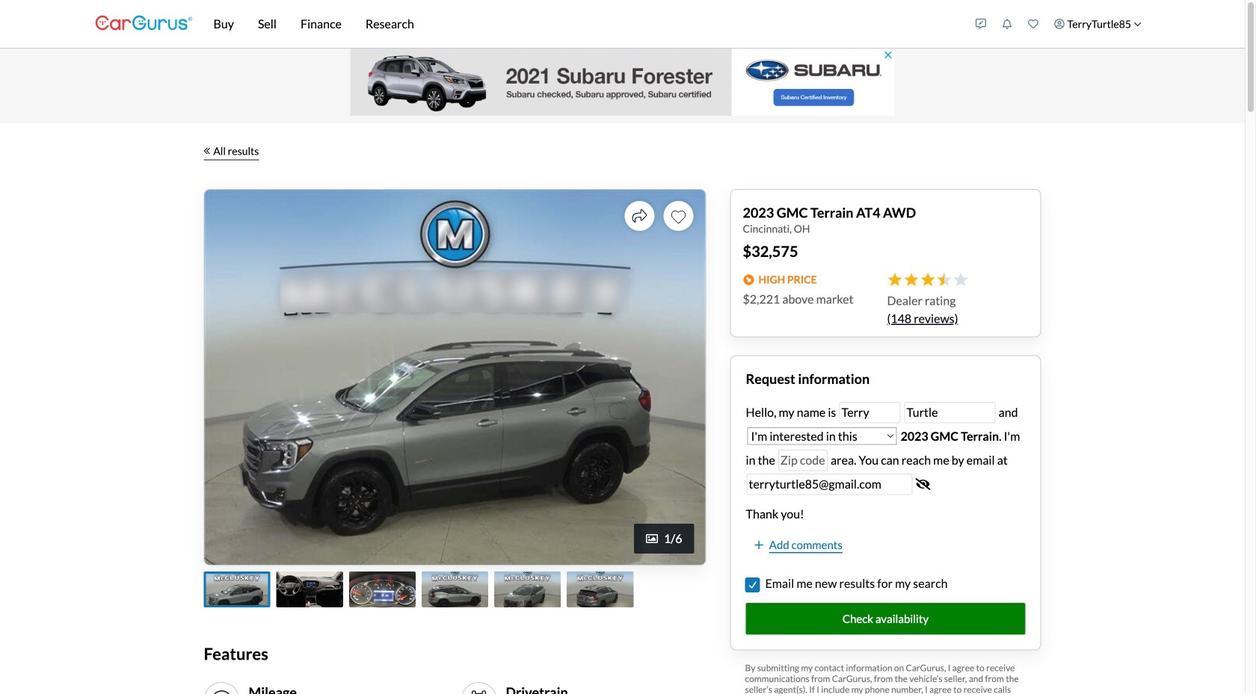 Task type: locate. For each thing, give the bounding box(es) containing it.
view vehicle photo 3 image
[[349, 572, 416, 608]]

menu item
[[1047, 3, 1150, 45]]

open notifications image
[[1002, 19, 1013, 29]]

drivetrain image
[[467, 689, 491, 695]]

view vehicle photo 5 image
[[494, 572, 561, 608]]

vehicle full photo image
[[205, 190, 706, 566]]

view vehicle photo 4 image
[[422, 572, 488, 608]]

view vehicle photo 2 image
[[276, 572, 343, 608]]

view vehicle photo 1 image
[[204, 572, 270, 608]]

plus image
[[755, 540, 763, 551]]

Zip code field
[[779, 451, 827, 471]]

chevron down image
[[1134, 20, 1142, 28]]

advertisement element
[[350, 49, 895, 116]]

chevron double left image
[[204, 147, 210, 155]]

None button
[[746, 579, 759, 592]]

menu
[[968, 3, 1150, 45]]

menu bar
[[193, 0, 968, 48]]



Task type: vqa. For each thing, say whether or not it's contained in the screenshot.
THE SELLING, YOUR WAY
no



Task type: describe. For each thing, give the bounding box(es) containing it.
mileage image
[[210, 689, 234, 695]]

image image
[[646, 533, 658, 545]]

First name field
[[840, 403, 900, 423]]

user icon image
[[1054, 19, 1065, 29]]

Email address email field
[[747, 475, 912, 495]]

add a car review image
[[976, 19, 986, 29]]

Last name field
[[905, 403, 995, 423]]

share image
[[632, 209, 647, 224]]

3.5 rating image
[[887, 273, 968, 288]]

saved cars image
[[1028, 19, 1039, 29]]

view vehicle photo 6 image
[[567, 572, 634, 608]]



